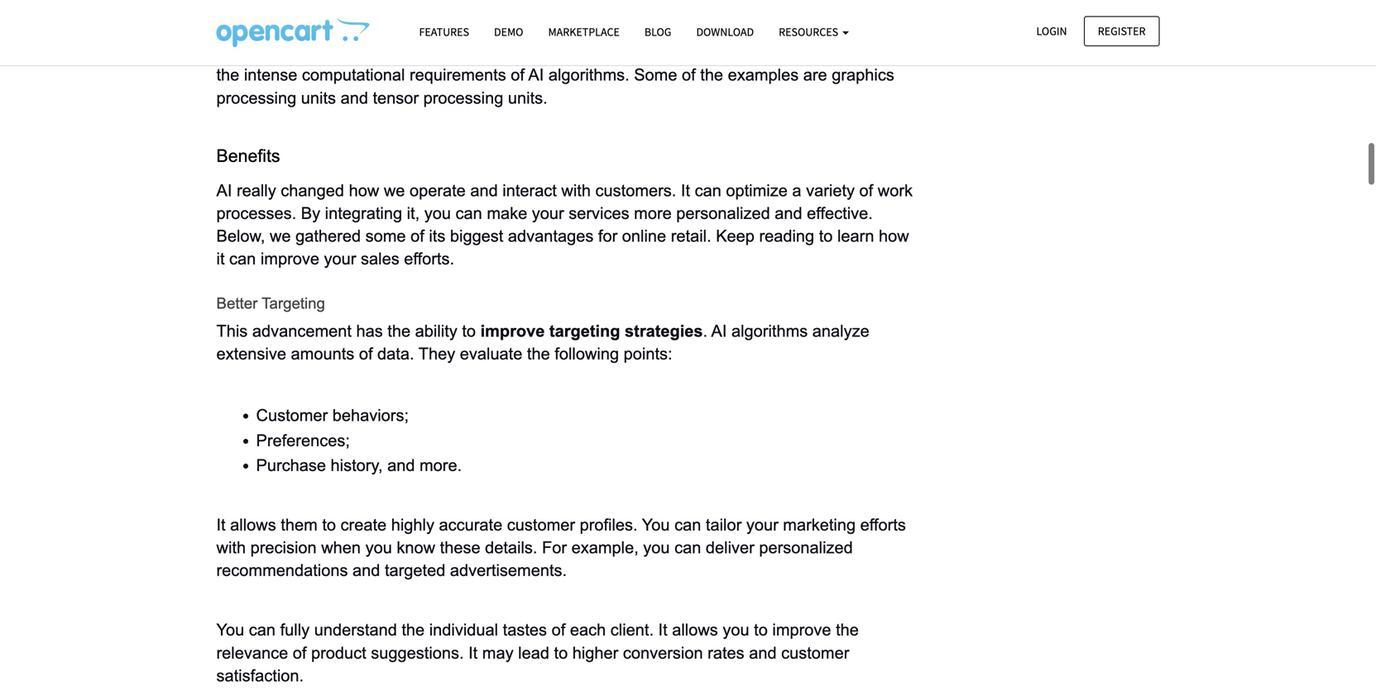 Task type: describe. For each thing, give the bounding box(es) containing it.
this
[[216, 290, 248, 308]]

when
[[321, 507, 361, 525]]

retail.
[[671, 195, 711, 213]]

it inside it allows them to create highly accurate customer profiles. you can tailor your marketing efforts with precision when you know these details. for example, you can deliver personalized recommendations and targeted advertisements.
[[216, 484, 226, 502]]

of inside the . ai algorithms analyze extensive amounts of data. they evaluate the following points:
[[359, 313, 373, 331]]

blog
[[644, 24, 671, 39]]

download link
[[684, 17, 766, 46]]

tensor
[[373, 57, 419, 75]]

recommendations
[[216, 530, 348, 548]]

can inside you can fully understand the individual tastes of each client. it allows you to improve the relevance of product suggestions. it may lead to higher conversion rates and customer satisfaction.
[[249, 589, 276, 608]]

data.
[[377, 313, 414, 331]]

1 vertical spatial we
[[270, 195, 291, 213]]

customer inside you can fully understand the individual tastes of each client. it allows you to improve the relevance of product suggestions. it may lead to higher conversion rates and customer satisfaction.
[[781, 612, 849, 630]]

know
[[397, 507, 435, 525]]

more
[[634, 172, 672, 190]]

understand
[[314, 589, 397, 608]]

keep
[[716, 195, 755, 213]]

tastes
[[503, 589, 547, 608]]

it
[[216, 218, 225, 236]]

with inside it allows them to create highly accurate customer profiles. you can tailor your marketing efforts with precision when you know these details. for example, you can deliver personalized recommendations and targeted advertisements.
[[216, 507, 246, 525]]

it allows them to create highly accurate customer profiles. you can tailor your marketing efforts with precision when you know these details. for example, you can deliver personalized recommendations and targeted advertisements.
[[216, 484, 911, 548]]

lower
[[216, 680, 258, 697]]

more.
[[420, 424, 462, 443]]

below,
[[216, 195, 265, 213]]

changed
[[281, 149, 344, 167]]

hardware
[[306, 11, 375, 29]]

for
[[598, 195, 617, 213]]

client.
[[610, 589, 654, 608]]

evaluate
[[460, 313, 522, 331]]

effective.
[[807, 172, 873, 190]]

resources
[[779, 24, 841, 39]]

ability
[[415, 290, 457, 308]]

2 processing from the left
[[423, 57, 503, 75]]

its
[[429, 195, 445, 213]]

has
[[356, 290, 383, 308]]

features link
[[407, 17, 482, 46]]

and inside you can fully understand the individual tastes of each client. it allows you to improve the relevance of product suggestions. it may lead to higher conversion rates and customer satisfaction.
[[749, 612, 777, 630]]

deliver
[[706, 507, 754, 525]]

gathered
[[295, 195, 361, 213]]

marketplace
[[548, 24, 620, 39]]

for
[[542, 507, 567, 525]]

some
[[634, 34, 677, 52]]

computational
[[302, 34, 405, 52]]

example,
[[571, 507, 639, 525]]

your inside it allows them to create highly accurate customer profiles. you can tailor your marketing efforts with precision when you know these details. for example, you can deliver personalized recommendations and targeted advertisements.
[[746, 484, 778, 502]]

online
[[622, 195, 666, 213]]

to inside it allows them to create highly accurate customer profiles. you can tailor your marketing efforts with precision when you know these details. for example, you can deliver personalized recommendations and targeted advertisements.
[[322, 484, 336, 502]]

. ai algorithms analyze extensive amounts of data. they evaluate the following points:
[[216, 290, 874, 331]]

demo link
[[482, 17, 536, 46]]

and inside preferences; purchase history, and more.
[[387, 424, 415, 443]]

each
[[570, 589, 606, 608]]

improve inside ai really changed how we operate and interact with customers. it can optimize a variety of work processes. by integrating it, you can make your services more personalized and effective. below, we gathered some of its biggest advantages for online retail. keep reading to learn how it can improve your sales efforts.
[[261, 218, 319, 236]]

0 vertical spatial your
[[532, 172, 564, 190]]

specialized hardware is one of the most important elements of this technology. it can handle the intense computational requirements of ai algorithms. some of the examples are graphics processing units and tensor processing units.
[[216, 11, 899, 75]]

optimize
[[726, 149, 788, 167]]

important
[[514, 11, 583, 29]]

these
[[440, 507, 480, 525]]

specialized
[[216, 11, 301, 29]]

units
[[301, 57, 336, 75]]

interact
[[502, 149, 557, 167]]

analyze
[[812, 290, 869, 308]]

lower operational costs
[[216, 680, 386, 697]]

following
[[555, 313, 619, 331]]

allows inside it allows them to create highly accurate customer profiles. you can tailor your marketing efforts with precision when you know these details. for example, you can deliver personalized recommendations and targeted advertisements.
[[230, 484, 276, 502]]

efforts
[[860, 484, 906, 502]]

it up 'conversion'
[[658, 589, 667, 608]]

targeting
[[262, 263, 325, 280]]

customers.
[[595, 149, 676, 167]]

can up retail.
[[695, 149, 721, 167]]

highly
[[391, 484, 434, 502]]

and up make
[[470, 149, 498, 167]]

preferences; purchase history, and more.
[[256, 399, 462, 443]]

accurate
[[439, 484, 502, 502]]

learn
[[837, 195, 874, 213]]

you can fully understand the individual tastes of each client. it allows you to improve the relevance of product suggestions. it may lead to higher conversion rates and customer satisfaction.
[[216, 589, 863, 653]]

graphics
[[832, 34, 894, 52]]

login link
[[1022, 16, 1081, 46]]

one
[[396, 11, 423, 29]]

marketplace link
[[536, 17, 632, 46]]

reading
[[759, 195, 814, 213]]

of left work
[[859, 149, 873, 167]]

of left each
[[552, 589, 565, 608]]

you inside it allows them to create highly accurate customer profiles. you can tailor your marketing efforts with precision when you know these details. for example, you can deliver personalized recommendations and targeted advertisements.
[[642, 484, 670, 502]]

you right example,
[[643, 507, 670, 525]]

of down the fully
[[293, 612, 307, 630]]

algorithms
[[731, 290, 808, 308]]

you inside ai really changed how we operate and interact with customers. it can optimize a variety of work processes. by integrating it, you can make your services more personalized and effective. below, we gathered some of its biggest advantages for online retail. keep reading to learn how it can improve your sales efforts.
[[424, 172, 451, 190]]

costs
[[347, 680, 386, 697]]

advertisements.
[[450, 530, 567, 548]]

units.
[[508, 57, 548, 75]]

make
[[487, 172, 527, 190]]

operational
[[263, 680, 343, 697]]



Task type: locate. For each thing, give the bounding box(es) containing it.
create
[[341, 484, 387, 502]]

requirements
[[410, 34, 506, 52]]

individual
[[429, 589, 498, 608]]

better targeting
[[216, 263, 325, 280]]

of up units.
[[511, 34, 525, 52]]

processing down requirements
[[423, 57, 503, 75]]

1 horizontal spatial allows
[[672, 589, 718, 608]]

may
[[482, 612, 513, 630]]

we down processes.
[[270, 195, 291, 213]]

product
[[311, 612, 366, 630]]

sales
[[361, 218, 399, 236]]

examples
[[728, 34, 799, 52]]

1 vertical spatial customer
[[781, 612, 849, 630]]

2 vertical spatial your
[[746, 484, 778, 502]]

blog link
[[632, 17, 684, 46]]

allows
[[230, 484, 276, 502], [672, 589, 718, 608]]

personalized for optimize
[[676, 172, 770, 190]]

it,
[[407, 172, 420, 190]]

allows up precision
[[230, 484, 276, 502]]

0 vertical spatial how
[[349, 149, 379, 167]]

ai inside ai really changed how we operate and interact with customers. it can optimize a variety of work processes. by integrating it, you can make your services more personalized and effective. below, we gathered some of its biggest advantages for online retail. keep reading to learn how it can improve your sales efforts.
[[216, 149, 232, 167]]

and inside it allows them to create highly accurate customer profiles. you can tailor your marketing efforts with precision when you know these details. for example, you can deliver personalized recommendations and targeted advertisements.
[[352, 530, 380, 548]]

1 vertical spatial personalized
[[759, 507, 853, 525]]

ai
[[528, 34, 544, 52], [216, 149, 232, 167], [711, 290, 727, 308]]

0 horizontal spatial how
[[349, 149, 379, 167]]

customer
[[507, 484, 575, 502], [781, 612, 849, 630]]

and inside specialized hardware is one of the most important elements of this technology. it can handle the intense computational requirements of ai algorithms. some of the examples are graphics processing units and tensor processing units.
[[341, 57, 368, 75]]

0 vertical spatial we
[[384, 149, 405, 167]]

you
[[424, 172, 451, 190], [365, 507, 392, 525], [643, 507, 670, 525], [723, 589, 749, 608]]

the inside the . ai algorithms analyze extensive amounts of data. they evaluate the following points:
[[527, 313, 550, 331]]

by
[[301, 172, 320, 190]]

with up "services"
[[561, 149, 591, 167]]

of left its
[[410, 195, 424, 213]]

lead
[[518, 612, 549, 630]]

0 horizontal spatial we
[[270, 195, 291, 213]]

features
[[419, 24, 469, 39]]

register link
[[1084, 16, 1160, 46]]

ai right .
[[711, 290, 727, 308]]

algorithms.
[[548, 34, 629, 52]]

0 horizontal spatial with
[[216, 507, 246, 525]]

preferences;
[[256, 399, 350, 418]]

login
[[1036, 24, 1067, 38]]

0 horizontal spatial your
[[324, 218, 356, 236]]

you down create
[[365, 507, 392, 525]]

0 horizontal spatial you
[[216, 589, 244, 608]]

1 horizontal spatial customer
[[781, 612, 849, 630]]

marketing
[[783, 484, 856, 502]]

tailor
[[706, 484, 742, 502]]

0 horizontal spatial improve
[[261, 218, 319, 236]]

services
[[569, 172, 629, 190]]

advancement
[[252, 290, 352, 308]]

you inside you can fully understand the individual tastes of each client. it allows you to improve the relevance of product suggestions. it may lead to higher conversion rates and customer satisfaction.
[[723, 589, 749, 608]]

can
[[810, 11, 837, 29], [695, 149, 721, 167], [456, 172, 482, 190], [229, 218, 256, 236], [674, 484, 701, 502], [674, 507, 701, 525], [249, 589, 276, 608]]

really
[[237, 149, 276, 167]]

personalized inside ai really changed how we operate and interact with customers. it can optimize a variety of work processes. by integrating it, you can make your services more personalized and effective. below, we gathered some of its biggest advantages for online retail. keep reading to learn how it can improve your sales efforts.
[[676, 172, 770, 190]]

higher
[[572, 612, 618, 630]]

fully
[[280, 589, 310, 608]]

0 horizontal spatial processing
[[216, 57, 296, 75]]

purchase
[[256, 424, 326, 443]]

to
[[819, 195, 833, 213], [462, 290, 476, 308], [322, 484, 336, 502], [754, 589, 768, 608], [554, 612, 568, 630]]

it inside ai really changed how we operate and interact with customers. it can optimize a variety of work processes. by integrating it, you can make your services more personalized and effective. below, we gathered some of its biggest advantages for online retail. keep reading to learn how it can improve your sales efforts.
[[681, 149, 690, 167]]

this advancement has the ability to
[[216, 290, 480, 308]]

0 horizontal spatial customer
[[507, 484, 575, 502]]

download
[[696, 24, 754, 39]]

variety
[[806, 149, 855, 167]]

to inside ai really changed how we operate and interact with customers. it can optimize a variety of work processes. by integrating it, you can make your services more personalized and effective. below, we gathered some of its biggest advantages for online retail. keep reading to learn how it can improve your sales efforts.
[[819, 195, 833, 213]]

0 vertical spatial improve
[[261, 218, 319, 236]]

personalized for your
[[759, 507, 853, 525]]

1 horizontal spatial you
[[642, 484, 670, 502]]

personalized down the marketing in the right bottom of the page
[[759, 507, 853, 525]]

with inside ai really changed how we operate and interact with customers. it can optimize a variety of work processes. by integrating it, you can make your services more personalized and effective. below, we gathered some of its biggest advantages for online retail. keep reading to learn how it can improve your sales efforts.
[[561, 149, 591, 167]]

your down gathered
[[324, 218, 356, 236]]

1 horizontal spatial improve
[[772, 589, 831, 608]]

demo
[[494, 24, 523, 39]]

1 horizontal spatial with
[[561, 149, 591, 167]]

amounts
[[291, 313, 354, 331]]

suggestions.
[[371, 612, 464, 630]]

conversion
[[623, 612, 703, 630]]

you
[[642, 484, 670, 502], [216, 589, 244, 608]]

of left this
[[660, 11, 674, 29]]

1 horizontal spatial we
[[384, 149, 405, 167]]

you up the rates
[[723, 589, 749, 608]]

ai really changed how we operate and interact with customers. it can optimize a variety of work processes. by integrating it, you can make your services more personalized and effective. below, we gathered some of its biggest advantages for online retail. keep reading to learn how it can improve your sales efforts.
[[216, 149, 917, 236]]

them
[[281, 484, 318, 502]]

is
[[379, 11, 391, 29]]

2 vertical spatial ai
[[711, 290, 727, 308]]

efforts.
[[404, 218, 454, 236]]

profiles.
[[580, 484, 638, 502]]

1 processing from the left
[[216, 57, 296, 75]]

customer inside it allows them to create highly accurate customer profiles. you can tailor your marketing efforts with precision when you know these details. for example, you can deliver personalized recommendations and targeted advertisements.
[[507, 484, 575, 502]]

and down computational
[[341, 57, 368, 75]]

0 vertical spatial personalized
[[676, 172, 770, 190]]

advantages
[[508, 195, 594, 213]]

of down this
[[682, 34, 696, 52]]

history,
[[331, 424, 383, 443]]

and up reading
[[775, 172, 802, 190]]

register
[[1098, 24, 1146, 38]]

you inside you can fully understand the individual tastes of each client. it allows you to improve the relevance of product suggestions. it may lead to higher conversion rates and customer satisfaction.
[[216, 589, 244, 608]]

0 vertical spatial ai
[[528, 34, 544, 52]]

improve
[[261, 218, 319, 236], [772, 589, 831, 608]]

can up are
[[810, 11, 837, 29]]

relevance
[[216, 612, 288, 630]]

you up relevance
[[216, 589, 244, 608]]

allows up the rates
[[672, 589, 718, 608]]

processing down intense
[[216, 57, 296, 75]]

1 vertical spatial your
[[324, 218, 356, 236]]

can left tailor
[[674, 484, 701, 502]]

they
[[418, 313, 455, 331]]

we
[[384, 149, 405, 167], [270, 195, 291, 213]]

ai left really
[[216, 149, 232, 167]]

it up recommendations
[[216, 484, 226, 502]]

intense
[[244, 34, 297, 52]]

1 horizontal spatial your
[[532, 172, 564, 190]]

0 vertical spatial customer
[[507, 484, 575, 502]]

a
[[792, 149, 801, 167]]

can left deliver
[[674, 507, 701, 525]]

can right it
[[229, 218, 256, 236]]

of right one
[[428, 11, 442, 29]]

allows inside you can fully understand the individual tastes of each client. it allows you to improve the relevance of product suggestions. it may lead to higher conversion rates and customer satisfaction.
[[672, 589, 718, 608]]

it up retail.
[[681, 149, 690, 167]]

2 horizontal spatial your
[[746, 484, 778, 502]]

2 horizontal spatial ai
[[711, 290, 727, 308]]

can inside specialized hardware is one of the most important elements of this technology. it can handle the intense computational requirements of ai algorithms. some of the examples are graphics processing units and tensor processing units.
[[810, 11, 837, 29]]

your right tailor
[[746, 484, 778, 502]]

personalized inside it allows them to create highly accurate customer profiles. you can tailor your marketing efforts with precision when you know these details. for example, you can deliver personalized recommendations and targeted advertisements.
[[759, 507, 853, 525]]

ai inside specialized hardware is one of the most important elements of this technology. it can handle the intense computational requirements of ai algorithms. some of the examples are graphics processing units and tensor processing units.
[[528, 34, 544, 52]]

0 horizontal spatial allows
[[230, 484, 276, 502]]

with
[[561, 149, 591, 167], [216, 507, 246, 525]]

and down when
[[352, 530, 380, 548]]

1 vertical spatial with
[[216, 507, 246, 525]]

can up biggest
[[456, 172, 482, 190]]

elements
[[588, 11, 655, 29]]

of down has
[[359, 313, 373, 331]]

improve inside you can fully understand the individual tastes of each client. it allows you to improve the relevance of product suggestions. it may lead to higher conversion rates and customer satisfaction.
[[772, 589, 831, 608]]

you right profiles.
[[642, 484, 670, 502]]

0 vertical spatial with
[[561, 149, 591, 167]]

1 horizontal spatial how
[[879, 195, 909, 213]]

ai inside the . ai algorithms analyze extensive amounts of data. they evaluate the following points:
[[711, 290, 727, 308]]

your up advantages
[[532, 172, 564, 190]]

1 vertical spatial how
[[879, 195, 909, 213]]

0 vertical spatial you
[[642, 484, 670, 502]]

can up relevance
[[249, 589, 276, 608]]

details.
[[485, 507, 537, 525]]

0 horizontal spatial ai
[[216, 149, 232, 167]]

it inside specialized hardware is one of the most important elements of this technology. it can handle the intense computational requirements of ai algorithms. some of the examples are graphics processing units and tensor processing units.
[[796, 11, 806, 29]]

personalized up keep
[[676, 172, 770, 190]]

we up integrating
[[384, 149, 405, 167]]

and left more.
[[387, 424, 415, 443]]

1 vertical spatial improve
[[772, 589, 831, 608]]

and right the rates
[[749, 612, 777, 630]]

targeted
[[385, 530, 445, 548]]

1 horizontal spatial processing
[[423, 57, 503, 75]]

it down the individual at the left
[[468, 612, 478, 630]]

work
[[878, 149, 913, 167]]

1 vertical spatial allows
[[672, 589, 718, 608]]

0 vertical spatial allows
[[230, 484, 276, 502]]

it up are
[[796, 11, 806, 29]]

how up integrating
[[349, 149, 379, 167]]

resources link
[[766, 17, 861, 46]]

with left precision
[[216, 507, 246, 525]]

technology.
[[708, 11, 792, 29]]

points:
[[624, 313, 672, 331]]

1 vertical spatial you
[[216, 589, 244, 608]]

you down 'operate'
[[424, 172, 451, 190]]

operate
[[410, 149, 466, 167]]

how right "learn"
[[879, 195, 909, 213]]

ai up units.
[[528, 34, 544, 52]]

it
[[796, 11, 806, 29], [681, 149, 690, 167], [216, 484, 226, 502], [658, 589, 667, 608], [468, 612, 478, 630]]

integrating artificial intelligence in e-commerce operations image
[[216, 17, 369, 47]]

1 horizontal spatial ai
[[528, 34, 544, 52]]

1 vertical spatial ai
[[216, 149, 232, 167]]



Task type: vqa. For each thing, say whether or not it's contained in the screenshot.
The-
no



